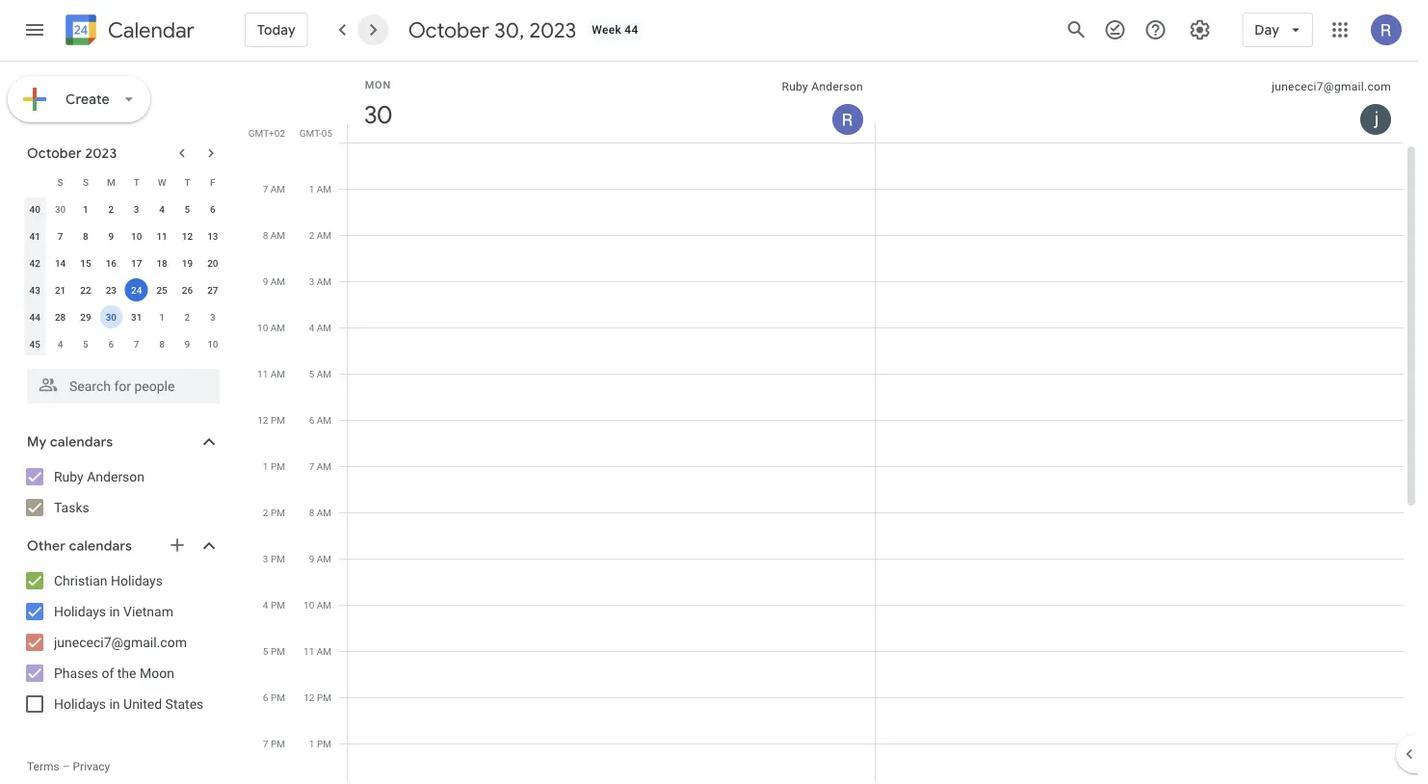 Task type: describe. For each thing, give the bounding box(es) containing it.
other calendars button
[[4, 531, 239, 562]]

1 vertical spatial 12
[[258, 414, 268, 426]]

4 for 4 am
[[309, 322, 314, 333]]

15 element
[[74, 251, 97, 275]]

anderson inside 30 column header
[[812, 80, 863, 93]]

1 vertical spatial 7 am
[[309, 461, 331, 472]]

30,
[[494, 16, 524, 43]]

row containing 43
[[22, 277, 225, 304]]

14
[[55, 257, 66, 269]]

30 for 30 element
[[106, 311, 117, 323]]

45
[[29, 338, 40, 350]]

20 element
[[201, 251, 224, 275]]

1 up 2 am
[[309, 183, 314, 195]]

0 vertical spatial 7 am
[[263, 183, 285, 195]]

6 pm
[[263, 692, 285, 703]]

terms – privacy
[[27, 760, 110, 774]]

am right '3 pm' at left
[[317, 553, 331, 565]]

30 element
[[100, 305, 123, 329]]

main drawer image
[[23, 18, 46, 41]]

ruby anderson inside my calendars list
[[54, 469, 145, 485]]

4 pm
[[263, 599, 285, 611]]

0 horizontal spatial 11 am
[[257, 368, 285, 380]]

12 inside row
[[182, 230, 193, 242]]

40
[[29, 203, 40, 215]]

30 column header
[[347, 62, 876, 143]]

in for vietnam
[[109, 604, 120, 620]]

mon 30
[[363, 79, 391, 131]]

5 up 12 element
[[185, 203, 190, 215]]

16
[[106, 257, 117, 269]]

29
[[80, 311, 91, 323]]

october for october 30, 2023
[[408, 16, 489, 43]]

pm right 7 pm
[[317, 738, 331, 750]]

m
[[107, 176, 115, 188]]

23
[[106, 284, 117, 296]]

1 horizontal spatial 1 pm
[[309, 738, 331, 750]]

4 am
[[309, 322, 331, 333]]

6 up 13 element
[[210, 203, 215, 215]]

7 right 41
[[58, 230, 63, 242]]

26
[[182, 284, 193, 296]]

am left 5 am
[[271, 368, 285, 380]]

am left 2 am
[[270, 229, 285, 241]]

18
[[156, 257, 167, 269]]

24 cell
[[124, 277, 149, 304]]

vietnam
[[123, 604, 173, 620]]

pm down the 2 pm
[[271, 553, 285, 565]]

mon
[[365, 79, 391, 91]]

november 7 element
[[125, 332, 148, 356]]

25
[[156, 284, 167, 296]]

pm down 6 pm
[[271, 738, 285, 750]]

05
[[322, 127, 332, 139]]

create button
[[8, 76, 150, 122]]

week
[[592, 23, 622, 37]]

30 grid
[[247, 62, 1419, 782]]

24, today element
[[125, 278, 148, 302]]

am right the 2 pm
[[317, 507, 331, 518]]

settings menu image
[[1188, 18, 1211, 41]]

today
[[257, 21, 296, 39]]

create
[[66, 91, 110, 108]]

7 pm
[[263, 738, 285, 750]]

november 4 element
[[49, 332, 72, 356]]

5 pm
[[263, 646, 285, 657]]

5 for 5 pm
[[263, 646, 268, 657]]

junececi7@gmail.com inside column header
[[1272, 80, 1391, 93]]

october 30, 2023
[[408, 16, 576, 43]]

22
[[80, 284, 91, 296]]

monday, october 30 element
[[356, 92, 400, 137]]

0 horizontal spatial 1 pm
[[263, 461, 285, 472]]

1 horizontal spatial 2023
[[529, 16, 576, 43]]

9 right '3 pm' at left
[[309, 553, 314, 565]]

0 horizontal spatial 12 pm
[[258, 414, 285, 426]]

calendars for other calendars
[[69, 538, 132, 555]]

7 right november 6 element
[[134, 338, 139, 350]]

23 element
[[100, 278, 123, 302]]

am up 2 am
[[317, 183, 331, 195]]

calendars for my calendars
[[50, 434, 113, 451]]

row containing 42
[[22, 250, 225, 277]]

today button
[[245, 7, 308, 53]]

16 element
[[100, 251, 123, 275]]

november 2 element
[[176, 305, 199, 329]]

pm down '3 pm' at left
[[271, 599, 285, 611]]

day
[[1255, 21, 1280, 39]]

calendar
[[108, 17, 195, 44]]

phases of the moon
[[54, 665, 174, 681]]

22 element
[[74, 278, 97, 302]]

42
[[29, 257, 40, 269]]

1 cell from the left
[[348, 143, 876, 782]]

christian
[[54, 573, 107, 589]]

am up 6 am
[[317, 368, 331, 380]]

am left "1 am" in the top of the page
[[270, 183, 285, 195]]

calendar element
[[62, 11, 195, 53]]

30 cell
[[98, 304, 124, 330]]

1 up the 2 pm
[[263, 461, 268, 472]]

6 for 6 am
[[309, 414, 314, 426]]

11 element
[[150, 225, 173, 248]]

1 vertical spatial 9 am
[[309, 553, 331, 565]]

29 element
[[74, 305, 97, 329]]

united
[[123, 696, 162, 712]]

holidays for holidays in united states
[[54, 696, 106, 712]]

14 element
[[49, 251, 72, 275]]

2 for 2 pm
[[263, 507, 268, 518]]

am down 6 am
[[317, 461, 331, 472]]

8 right 13 element
[[263, 229, 268, 241]]

pm up '3 pm' at left
[[271, 507, 285, 518]]

19
[[182, 257, 193, 269]]

9 right 27 element
[[263, 276, 268, 287]]

7 down 6 am
[[309, 461, 314, 472]]

november 6 element
[[100, 332, 123, 356]]

15
[[80, 257, 91, 269]]

8 right november 7 element
[[159, 338, 165, 350]]

0 vertical spatial 44
[[625, 23, 638, 37]]

october 2023
[[27, 145, 117, 162]]

30 for the september 30 element
[[55, 203, 66, 215]]

1 horizontal spatial 11
[[257, 368, 268, 380]]

pm up the 2 pm
[[271, 461, 285, 472]]

43
[[29, 284, 40, 296]]

41
[[29, 230, 40, 242]]

tasks
[[54, 500, 89, 515]]

am left 3 am
[[270, 276, 285, 287]]

21
[[55, 284, 66, 296]]

19 element
[[176, 251, 199, 275]]

10 right november 9 element
[[207, 338, 218, 350]]

20
[[207, 257, 218, 269]]

other
[[27, 538, 66, 555]]

3 pm
[[263, 553, 285, 565]]

anderson inside my calendars list
[[87, 469, 145, 485]]

–
[[62, 760, 70, 774]]

2 down m
[[108, 203, 114, 215]]

the
[[117, 665, 136, 681]]

am right 5 pm
[[317, 646, 331, 657]]

13 element
[[201, 225, 224, 248]]

gmt+02
[[248, 127, 285, 139]]

states
[[165, 696, 204, 712]]

am down 5 am
[[317, 414, 331, 426]]

0 horizontal spatial 10 am
[[257, 322, 285, 333]]

4 up the 11 element on the left top of the page
[[159, 203, 165, 215]]

pm down 5 pm
[[271, 692, 285, 703]]

junececi7@gmail.com inside the other calendars list
[[54, 634, 187, 650]]

6 for 6 pm
[[263, 692, 268, 703]]

row containing 41
[[22, 223, 225, 250]]

2 pm
[[263, 507, 285, 518]]

other calendars list
[[4, 566, 239, 720]]

17 element
[[125, 251, 148, 275]]

row inside 30 grid
[[339, 143, 1404, 782]]

my
[[27, 434, 47, 451]]

terms
[[27, 760, 59, 774]]



Task type: locate. For each thing, give the bounding box(es) containing it.
0 vertical spatial 10 am
[[257, 322, 285, 333]]

2 t from the left
[[184, 176, 190, 188]]

1 horizontal spatial 44
[[625, 23, 638, 37]]

7 am
[[263, 183, 285, 195], [309, 461, 331, 472]]

10 right november 3 'element'
[[257, 322, 268, 333]]

2 vertical spatial 11
[[304, 646, 314, 657]]

44 inside october 2023 grid
[[29, 311, 40, 323]]

6
[[210, 203, 215, 215], [108, 338, 114, 350], [309, 414, 314, 426], [263, 692, 268, 703]]

10 am left the 4 am
[[257, 322, 285, 333]]

in
[[109, 604, 120, 620], [109, 696, 120, 712]]

row group inside october 2023 grid
[[22, 196, 225, 357]]

junececi7@gmail.com up phases of the moon
[[54, 634, 187, 650]]

1 pm
[[263, 461, 285, 472], [309, 738, 331, 750]]

Search for people text field
[[39, 369, 208, 404]]

1 horizontal spatial 12 pm
[[304, 692, 331, 703]]

10 element
[[125, 225, 148, 248]]

1 vertical spatial october
[[27, 145, 82, 162]]

calendar heading
[[104, 17, 195, 44]]

8 up 15 element
[[83, 230, 88, 242]]

0 horizontal spatial t
[[134, 176, 139, 188]]

row group
[[22, 196, 225, 357]]

0 vertical spatial 12
[[182, 230, 193, 242]]

1 vertical spatial holidays
[[54, 604, 106, 620]]

30 inside mon 30
[[363, 99, 390, 131]]

12 pm
[[258, 414, 285, 426], [304, 692, 331, 703]]

1 in from the top
[[109, 604, 120, 620]]

holidays for holidays in vietnam
[[54, 604, 106, 620]]

0 horizontal spatial 7 am
[[263, 183, 285, 195]]

am right "4 pm"
[[317, 599, 331, 611]]

calendars
[[50, 434, 113, 451], [69, 538, 132, 555]]

12 element
[[176, 225, 199, 248]]

in for united
[[109, 696, 120, 712]]

christian holidays
[[54, 573, 163, 589]]

1 horizontal spatial ruby
[[782, 80, 808, 93]]

5 up 6 am
[[309, 368, 314, 380]]

30 right 29 "element"
[[106, 311, 117, 323]]

0 horizontal spatial s
[[57, 176, 63, 188]]

6 right november 5 element
[[108, 338, 114, 350]]

november 10 element
[[201, 332, 224, 356]]

ruby anderson
[[782, 80, 863, 93], [54, 469, 145, 485]]

am
[[270, 183, 285, 195], [317, 183, 331, 195], [270, 229, 285, 241], [317, 229, 331, 241], [270, 276, 285, 287], [317, 276, 331, 287], [271, 322, 285, 333], [317, 322, 331, 333], [271, 368, 285, 380], [317, 368, 331, 380], [317, 414, 331, 426], [317, 461, 331, 472], [317, 507, 331, 518], [317, 553, 331, 565], [317, 599, 331, 611], [317, 646, 331, 657]]

gmt-05
[[299, 127, 332, 139]]

terms link
[[27, 760, 59, 774]]

row containing 40
[[22, 196, 225, 223]]

0 vertical spatial october
[[408, 16, 489, 43]]

moon
[[140, 665, 174, 681]]

2 s from the left
[[83, 176, 89, 188]]

27 element
[[201, 278, 224, 302]]

september 30 element
[[49, 198, 72, 221]]

2 for november 2 element
[[185, 311, 190, 323]]

8 am
[[263, 229, 285, 241], [309, 507, 331, 518]]

4
[[159, 203, 165, 215], [309, 322, 314, 333], [58, 338, 63, 350], [263, 599, 268, 611]]

ruby inside 30 column header
[[782, 80, 808, 93]]

4 down 3 am
[[309, 322, 314, 333]]

w
[[158, 176, 166, 188]]

3 down 2 am
[[309, 276, 314, 287]]

8 am left 2 am
[[263, 229, 285, 241]]

2 for 2 am
[[309, 229, 314, 241]]

9 am left 3 am
[[263, 276, 285, 287]]

1 s from the left
[[57, 176, 63, 188]]

pm
[[271, 414, 285, 426], [271, 461, 285, 472], [271, 507, 285, 518], [271, 553, 285, 565], [271, 599, 285, 611], [271, 646, 285, 657], [271, 692, 285, 703], [317, 692, 331, 703], [271, 738, 285, 750], [317, 738, 331, 750]]

12 pm right 6 pm
[[304, 692, 331, 703]]

my calendars
[[27, 434, 113, 451]]

1 vertical spatial 12 pm
[[304, 692, 331, 703]]

t right w
[[184, 176, 190, 188]]

9 am right '3 pm' at left
[[309, 553, 331, 565]]

november 8 element
[[150, 332, 173, 356]]

cell
[[348, 143, 876, 782], [876, 143, 1404, 782]]

0 horizontal spatial junececi7@gmail.com
[[54, 634, 187, 650]]

1 horizontal spatial 9 am
[[309, 553, 331, 565]]

3 am
[[309, 276, 331, 287]]

11 left 5 am
[[257, 368, 268, 380]]

calendars right my
[[50, 434, 113, 451]]

1 horizontal spatial ruby anderson
[[782, 80, 863, 93]]

12 pm left 6 am
[[258, 414, 285, 426]]

9 left 10 element
[[108, 230, 114, 242]]

1 vertical spatial 2023
[[85, 145, 117, 162]]

12 left 6 am
[[258, 414, 268, 426]]

0 horizontal spatial ruby
[[54, 469, 84, 485]]

1 vertical spatial 11
[[257, 368, 268, 380]]

4 for 4 pm
[[263, 599, 268, 611]]

0 vertical spatial 30
[[363, 99, 390, 131]]

1 horizontal spatial october
[[408, 16, 489, 43]]

9 am
[[263, 276, 285, 287], [309, 553, 331, 565]]

1 horizontal spatial s
[[83, 176, 89, 188]]

0 vertical spatial ruby
[[782, 80, 808, 93]]

17
[[131, 257, 142, 269]]

2023 right "30,"
[[529, 16, 576, 43]]

november 5 element
[[74, 332, 97, 356]]

s left m
[[83, 176, 89, 188]]

1 horizontal spatial anderson
[[812, 80, 863, 93]]

10 left the 11 element on the left top of the page
[[131, 230, 142, 242]]

30 down mon on the left top of the page
[[363, 99, 390, 131]]

2 down "1 am" in the top of the page
[[309, 229, 314, 241]]

of
[[102, 665, 114, 681]]

november 9 element
[[176, 332, 199, 356]]

27
[[207, 284, 218, 296]]

26 element
[[176, 278, 199, 302]]

november 3 element
[[201, 305, 224, 329]]

3 inside 'element'
[[210, 311, 215, 323]]

31 element
[[125, 305, 148, 329]]

11 am right 5 pm
[[304, 646, 331, 657]]

holidays in united states
[[54, 696, 204, 712]]

row containing 45
[[22, 330, 225, 357]]

0 horizontal spatial 12
[[182, 230, 193, 242]]

1 vertical spatial calendars
[[69, 538, 132, 555]]

privacy
[[73, 760, 110, 774]]

row containing 44
[[22, 304, 225, 330]]

5 down "4 pm"
[[263, 646, 268, 657]]

1 vertical spatial 1 pm
[[309, 738, 331, 750]]

am left the 4 am
[[271, 322, 285, 333]]

8
[[263, 229, 268, 241], [83, 230, 88, 242], [159, 338, 165, 350], [309, 507, 314, 518]]

18 element
[[150, 251, 173, 275]]

1 horizontal spatial 12
[[258, 414, 268, 426]]

0 vertical spatial anderson
[[812, 80, 863, 93]]

my calendars button
[[4, 427, 239, 458]]

am down 3 am
[[317, 322, 331, 333]]

2 horizontal spatial 12
[[304, 692, 315, 703]]

0 vertical spatial 2023
[[529, 16, 576, 43]]

other calendars
[[27, 538, 132, 555]]

44 right "week"
[[625, 23, 638, 37]]

pm left 6 am
[[271, 414, 285, 426]]

row
[[339, 143, 1404, 782], [22, 169, 225, 196], [22, 196, 225, 223], [22, 223, 225, 250], [22, 250, 225, 277], [22, 277, 225, 304], [22, 304, 225, 330], [22, 330, 225, 357]]

in left the united on the left bottom
[[109, 696, 120, 712]]

ruby anderson inside 30 column header
[[782, 80, 863, 93]]

1 vertical spatial in
[[109, 696, 120, 712]]

2 vertical spatial 12
[[304, 692, 315, 703]]

4 for the "november 4" element
[[58, 338, 63, 350]]

1 vertical spatial ruby anderson
[[54, 469, 145, 485]]

30 inside cell
[[106, 311, 117, 323]]

0 vertical spatial 1 pm
[[263, 461, 285, 472]]

44
[[625, 23, 638, 37], [29, 311, 40, 323]]

1 vertical spatial 8 am
[[309, 507, 331, 518]]

1 vertical spatial ruby
[[54, 469, 84, 485]]

october up the september 30 element
[[27, 145, 82, 162]]

1 vertical spatial 44
[[29, 311, 40, 323]]

0 vertical spatial 9 am
[[263, 276, 285, 287]]

30 right 40
[[55, 203, 66, 215]]

1 pm up the 2 pm
[[263, 461, 285, 472]]

privacy link
[[73, 760, 110, 774]]

0 vertical spatial 11 am
[[257, 368, 285, 380]]

1
[[309, 183, 314, 195], [83, 203, 88, 215], [159, 311, 165, 323], [263, 461, 268, 472], [309, 738, 315, 750]]

11 right 5 pm
[[304, 646, 314, 657]]

in down the christian holidays
[[109, 604, 120, 620]]

25 element
[[150, 278, 173, 302]]

12 right the 11 element on the left top of the page
[[182, 230, 193, 242]]

1 horizontal spatial 11 am
[[304, 646, 331, 657]]

8 right the 2 pm
[[309, 507, 314, 518]]

1 right 7 pm
[[309, 738, 315, 750]]

pm right 6 pm
[[317, 692, 331, 703]]

1 horizontal spatial 30
[[106, 311, 117, 323]]

6 for november 6 element
[[108, 338, 114, 350]]

am down "1 am" in the top of the page
[[317, 229, 331, 241]]

1 horizontal spatial 8 am
[[309, 507, 331, 518]]

10 am right "4 pm"
[[304, 599, 331, 611]]

0 horizontal spatial 2023
[[85, 145, 117, 162]]

4 left november 5 element
[[58, 338, 63, 350]]

11 inside october 2023 grid
[[156, 230, 167, 242]]

7 am down 6 am
[[309, 461, 331, 472]]

day button
[[1242, 7, 1313, 53]]

3 down the 2 pm
[[263, 553, 268, 565]]

5 am
[[309, 368, 331, 380]]

7 right f
[[263, 183, 268, 195]]

1 horizontal spatial junececi7@gmail.com
[[1272, 80, 1391, 93]]

10 am
[[257, 322, 285, 333], [304, 599, 331, 611]]

0 vertical spatial 11
[[156, 230, 167, 242]]

5 for 5 am
[[309, 368, 314, 380]]

0 vertical spatial ruby anderson
[[782, 80, 863, 93]]

anderson
[[812, 80, 863, 93], [87, 469, 145, 485]]

5
[[185, 203, 190, 215], [83, 338, 88, 350], [309, 368, 314, 380], [263, 646, 268, 657]]

1 am
[[309, 183, 331, 195]]

ruby inside my calendars list
[[54, 469, 84, 485]]

0 horizontal spatial 30
[[55, 203, 66, 215]]

7
[[263, 183, 268, 195], [58, 230, 63, 242], [134, 338, 139, 350], [309, 461, 314, 472], [263, 738, 268, 750]]

october
[[408, 16, 489, 43], [27, 145, 82, 162]]

6 am
[[309, 414, 331, 426]]

october for october 2023
[[27, 145, 82, 162]]

8 am right the 2 pm
[[309, 507, 331, 518]]

11
[[156, 230, 167, 242], [257, 368, 268, 380], [304, 646, 314, 657]]

9 left november 10 element
[[185, 338, 190, 350]]

november 1 element
[[150, 305, 173, 329]]

add other calendars image
[[168, 536, 187, 555]]

calendars up the christian holidays
[[69, 538, 132, 555]]

s up the september 30 element
[[57, 176, 63, 188]]

21 element
[[49, 278, 72, 302]]

2 horizontal spatial 11
[[304, 646, 314, 657]]

7 am left "1 am" in the top of the page
[[263, 183, 285, 195]]

0 horizontal spatial anderson
[[87, 469, 145, 485]]

my calendars list
[[4, 462, 239, 523]]

10
[[131, 230, 142, 242], [257, 322, 268, 333], [207, 338, 218, 350], [304, 599, 314, 611]]

0 horizontal spatial october
[[27, 145, 82, 162]]

2
[[108, 203, 114, 215], [309, 229, 314, 241], [185, 311, 190, 323], [263, 507, 268, 518]]

1 vertical spatial 10 am
[[304, 599, 331, 611]]

junececi7@gmail.com column header
[[875, 62, 1404, 143]]

3 right november 2 element
[[210, 311, 215, 323]]

2 vertical spatial holidays
[[54, 696, 106, 712]]

3 for 3 am
[[309, 276, 314, 287]]

0 horizontal spatial 44
[[29, 311, 40, 323]]

october 2023 grid
[[18, 169, 225, 357]]

28 element
[[49, 305, 72, 329]]

9
[[108, 230, 114, 242], [263, 276, 268, 287], [185, 338, 190, 350], [309, 553, 314, 565]]

2 in from the top
[[109, 696, 120, 712]]

holidays in vietnam
[[54, 604, 173, 620]]

1 horizontal spatial t
[[184, 176, 190, 188]]

1 vertical spatial anderson
[[87, 469, 145, 485]]

phases
[[54, 665, 98, 681]]

None search field
[[0, 361, 239, 404]]

3 up 10 element
[[134, 203, 139, 215]]

1 horizontal spatial 7 am
[[309, 461, 331, 472]]

3 for november 3 'element'
[[210, 311, 215, 323]]

am down 2 am
[[317, 276, 331, 287]]

6 down 5 am
[[309, 414, 314, 426]]

5 right the "november 4" element
[[83, 338, 88, 350]]

10 right "4 pm"
[[304, 599, 314, 611]]

0 horizontal spatial 11
[[156, 230, 167, 242]]

1 vertical spatial junececi7@gmail.com
[[54, 634, 187, 650]]

30
[[363, 99, 390, 131], [55, 203, 66, 215], [106, 311, 117, 323]]

0 vertical spatial junececi7@gmail.com
[[1272, 80, 1391, 93]]

1 pm right 7 pm
[[309, 738, 331, 750]]

1 right the september 30 element
[[83, 203, 88, 215]]

6 down 5 pm
[[263, 692, 268, 703]]

7 down 6 pm
[[263, 738, 268, 750]]

0 vertical spatial in
[[109, 604, 120, 620]]

2023 up m
[[85, 145, 117, 162]]

pm down "4 pm"
[[271, 646, 285, 657]]

2023
[[529, 16, 576, 43], [85, 145, 117, 162]]

week 44
[[592, 23, 638, 37]]

31
[[131, 311, 142, 323]]

1 vertical spatial 11 am
[[304, 646, 331, 657]]

junececi7@gmail.com down day dropdown button in the right of the page
[[1272, 80, 1391, 93]]

0 horizontal spatial 9 am
[[263, 276, 285, 287]]

0 vertical spatial 8 am
[[263, 229, 285, 241]]

gmt-
[[299, 127, 322, 139]]

t
[[134, 176, 139, 188], [184, 176, 190, 188]]

0 vertical spatial 12 pm
[[258, 414, 285, 426]]

row containing s
[[22, 169, 225, 196]]

2 vertical spatial 30
[[106, 311, 117, 323]]

s
[[57, 176, 63, 188], [83, 176, 89, 188]]

f
[[210, 176, 215, 188]]

1 left november 2 element
[[159, 311, 165, 323]]

12 right 6 pm
[[304, 692, 315, 703]]

row group containing 40
[[22, 196, 225, 357]]

0 horizontal spatial ruby anderson
[[54, 469, 145, 485]]

24
[[131, 284, 142, 296]]

1 vertical spatial 30
[[55, 203, 66, 215]]

3
[[134, 203, 139, 215], [309, 276, 314, 287], [210, 311, 215, 323], [263, 553, 268, 565]]

holidays down christian on the left of page
[[54, 604, 106, 620]]

5 for november 5 element
[[83, 338, 88, 350]]

0 horizontal spatial 8 am
[[263, 229, 285, 241]]

ruby
[[782, 80, 808, 93], [54, 469, 84, 485]]

1 t from the left
[[134, 176, 139, 188]]

2 cell from the left
[[876, 143, 1404, 782]]

3 for 3 pm
[[263, 553, 268, 565]]

junececi7@gmail.com
[[1272, 80, 1391, 93], [54, 634, 187, 650]]

11 am left 5 am
[[257, 368, 285, 380]]

44 left 28
[[29, 311, 40, 323]]

13
[[207, 230, 218, 242]]

1 horizontal spatial 10 am
[[304, 599, 331, 611]]

2 am
[[309, 229, 331, 241]]

0 vertical spatial holidays
[[111, 573, 163, 589]]

11 right 10 element
[[156, 230, 167, 242]]

28
[[55, 311, 66, 323]]

0 vertical spatial calendars
[[50, 434, 113, 451]]

holidays down the phases
[[54, 696, 106, 712]]

2 horizontal spatial 30
[[363, 99, 390, 131]]

holidays up vietnam
[[111, 573, 163, 589]]

t right m
[[134, 176, 139, 188]]



Task type: vqa. For each thing, say whether or not it's contained in the screenshot.


